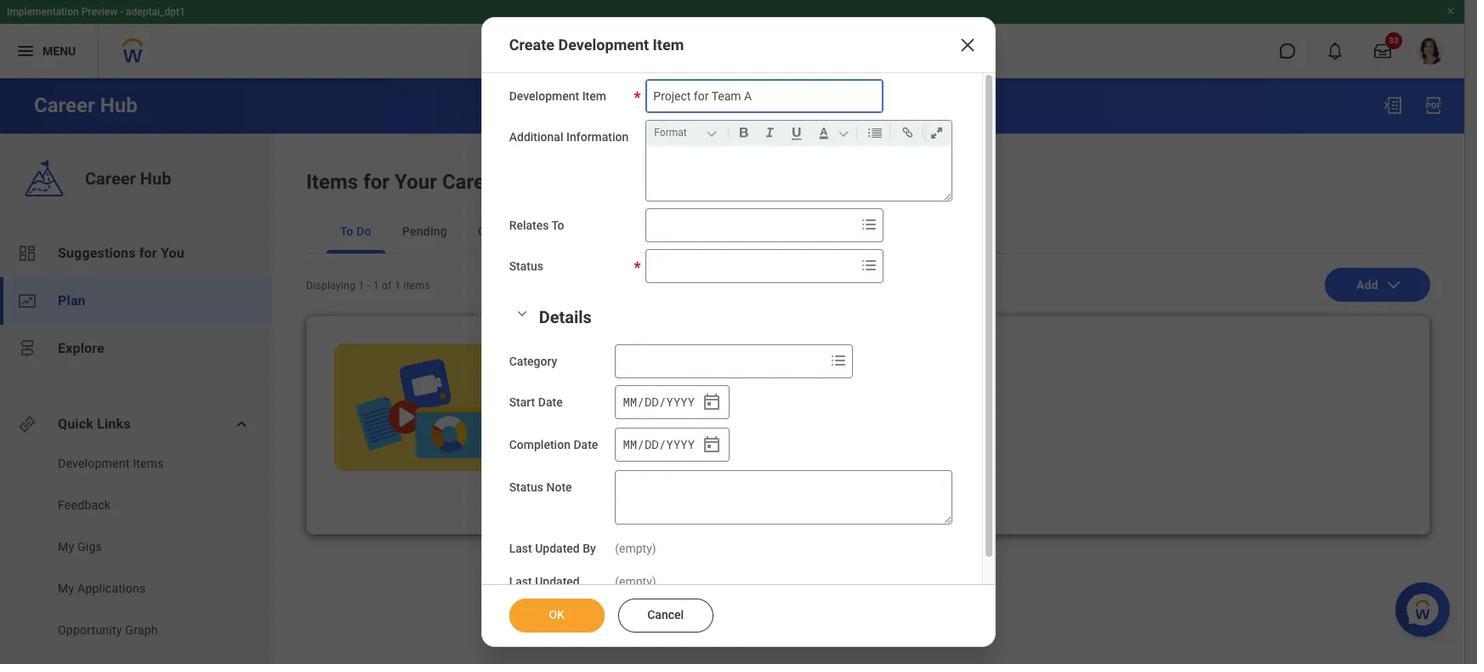 Task type: locate. For each thing, give the bounding box(es) containing it.
(empty)
[[615, 542, 656, 556], [615, 575, 656, 588]]

0 vertical spatial dd
[[645, 394, 659, 410]]

to
[[552, 219, 565, 232], [340, 225, 353, 238]]

by down category field
[[754, 418, 766, 430]]

last inside last updated by me
[[687, 418, 708, 430]]

0 horizontal spatial for
[[139, 245, 157, 261]]

updated for last updated
[[535, 575, 580, 588]]

development up update on the bottom
[[532, 345, 609, 358]]

last up "me"
[[687, 418, 708, 430]]

development up feedback
[[58, 457, 130, 470]]

status inside the details group
[[509, 481, 544, 494]]

(empty) for last updated
[[615, 575, 656, 588]]

1 horizontal spatial by
[[754, 418, 766, 430]]

0 vertical spatial calendar image
[[702, 392, 723, 413]]

to right relates
[[552, 219, 565, 232]]

pending button
[[389, 209, 461, 254]]

1 vertical spatial date
[[574, 438, 598, 452]]

my
[[58, 540, 74, 554], [58, 582, 74, 595]]

development up additional
[[509, 89, 579, 103]]

1 vertical spatial dd
[[645, 436, 659, 452]]

development inside development item update resume
[[532, 345, 609, 358]]

status note
[[509, 481, 572, 494]]

status down completed
[[509, 259, 544, 273]]

1 horizontal spatial to
[[552, 219, 565, 232]]

yyyy for completion date
[[667, 436, 695, 452]]

yyyy up completion date group
[[667, 394, 695, 410]]

items
[[306, 170, 358, 194], [133, 457, 164, 470]]

1 vertical spatial last
[[509, 542, 532, 556]]

last for last updated
[[509, 575, 532, 588]]

2 calendar image from the top
[[702, 435, 723, 455]]

mm for completion date
[[623, 436, 637, 452]]

items up feedback link
[[133, 457, 164, 470]]

notifications large image
[[1327, 43, 1344, 60]]

calendar image
[[702, 392, 723, 413], [702, 435, 723, 455]]

calendar image inside completion date group
[[702, 435, 723, 455]]

1 vertical spatial mm
[[623, 436, 637, 452]]

0 vertical spatial by
[[754, 418, 766, 430]]

opportunity
[[58, 624, 122, 637]]

additional information
[[509, 130, 629, 144]]

0 vertical spatial list
[[0, 230, 272, 373]]

dd down resume
[[645, 394, 659, 410]]

0 vertical spatial date
[[538, 396, 563, 409]]

(empty) for last updated by
[[615, 542, 656, 556]]

dd inside completion date group
[[645, 436, 659, 452]]

to do
[[340, 225, 372, 238]]

start date group
[[615, 385, 730, 419]]

1 calendar image from the top
[[702, 392, 723, 413]]

feedback
[[58, 499, 111, 512]]

mm / dd / yyyy inside completion date group
[[623, 436, 695, 452]]

1 horizontal spatial hub
[[140, 168, 171, 189]]

0 vertical spatial hub
[[100, 94, 138, 117]]

1 horizontal spatial -
[[367, 280, 370, 292]]

0 horizontal spatial date
[[538, 396, 563, 409]]

dd left "me"
[[645, 436, 659, 452]]

prompts image for relates to
[[859, 214, 880, 235]]

search image
[[524, 41, 544, 61]]

development item update resume
[[532, 345, 648, 386]]

pending
[[402, 225, 447, 238]]

bulleted list image
[[864, 123, 887, 143]]

start
[[509, 396, 535, 409]]

development inside button
[[583, 483, 655, 497]]

2 list from the top
[[0, 455, 272, 664]]

mm inside 'start date' group
[[623, 394, 637, 410]]

by inside last updated by me
[[754, 418, 766, 430]]

to inside details dialog
[[552, 219, 565, 232]]

- right preview at top
[[120, 6, 123, 18]]

1 mm / dd / yyyy from the top
[[623, 394, 695, 410]]

0 vertical spatial my
[[58, 540, 74, 554]]

date down update on the bottom
[[538, 396, 563, 409]]

view printable version (pdf) image
[[1424, 95, 1445, 116]]

1 list from the top
[[0, 230, 272, 373]]

career
[[34, 94, 95, 117], [85, 168, 136, 189], [442, 170, 503, 194]]

1 vertical spatial status
[[509, 481, 544, 494]]

1 (empty) from the top
[[615, 542, 656, 556]]

last up last updated
[[509, 542, 532, 556]]

0 horizontal spatial to
[[340, 225, 353, 238]]

mm / dd / yyyy down 'start date' group
[[623, 436, 695, 452]]

by down manage development item
[[583, 542, 596, 556]]

completion date
[[509, 438, 598, 452]]

2 vertical spatial prompts image
[[829, 350, 849, 371]]

1 vertical spatial career hub
[[85, 168, 171, 189]]

1 mm from the top
[[623, 394, 637, 410]]

dd
[[645, 394, 659, 410], [645, 436, 659, 452]]

yyyy
[[667, 394, 695, 410], [667, 436, 695, 452]]

0 vertical spatial mm
[[623, 394, 637, 410]]

0 vertical spatial -
[[120, 6, 123, 18]]

manage development item button
[[525, 473, 714, 507]]

0 vertical spatial prompts image
[[859, 214, 880, 235]]

development
[[559, 36, 649, 54], [509, 89, 579, 103], [508, 170, 629, 194], [532, 345, 609, 358], [58, 457, 130, 470], [583, 483, 655, 497]]

1 vertical spatial by
[[583, 542, 596, 556]]

dd inside 'start date' group
[[645, 394, 659, 410]]

dd for completion date
[[645, 436, 659, 452]]

1 horizontal spatial 1
[[373, 280, 379, 292]]

0 horizontal spatial -
[[120, 6, 123, 18]]

1 status from the top
[[509, 259, 544, 273]]

date
[[538, 396, 563, 409], [574, 438, 598, 452]]

implementation preview -   adeptai_dpt1 banner
[[0, 0, 1465, 78]]

1 yyyy from the top
[[667, 394, 695, 410]]

main content
[[0, 78, 1465, 664]]

1 my from the top
[[58, 540, 74, 554]]

calendar image inside 'start date' group
[[702, 392, 723, 413]]

yyyy down 'start date' group
[[667, 436, 695, 452]]

calendar image up last updated by me
[[702, 392, 723, 413]]

mm down resume
[[623, 394, 637, 410]]

by for last updated by
[[583, 542, 596, 556]]

1 vertical spatial my
[[58, 582, 74, 595]]

my down the my gigs
[[58, 582, 74, 595]]

by inside the details group
[[583, 542, 596, 556]]

prompts image
[[859, 214, 880, 235], [859, 255, 880, 276], [829, 350, 849, 371]]

last down last updated by
[[509, 575, 532, 588]]

mm / dd / yyyy
[[623, 394, 695, 410], [623, 436, 695, 452]]

list
[[0, 230, 272, 373], [0, 455, 272, 664]]

2 horizontal spatial 1
[[395, 280, 401, 292]]

0 vertical spatial mm / dd / yyyy
[[623, 394, 695, 410]]

export to excel image
[[1383, 95, 1404, 116]]

(empty) down manage development item button
[[615, 542, 656, 556]]

prompts image for category
[[829, 350, 849, 371]]

2 mm from the top
[[623, 436, 637, 452]]

0 vertical spatial status
[[509, 259, 544, 273]]

1 vertical spatial (empty)
[[615, 575, 656, 588]]

1 horizontal spatial for
[[363, 170, 390, 194]]

development items
[[58, 457, 164, 470]]

manage
[[535, 483, 579, 497]]

- left of
[[367, 280, 370, 292]]

mm
[[623, 394, 637, 410], [623, 436, 637, 452]]

1 dd from the top
[[645, 394, 659, 410]]

format button
[[651, 123, 725, 142]]

(empty) up cancel
[[615, 575, 656, 588]]

close environment banner image
[[1446, 6, 1456, 16]]

2 my from the top
[[58, 582, 74, 595]]

3 1 from the left
[[395, 280, 401, 292]]

2 yyyy from the top
[[667, 436, 695, 452]]

adeptai_dpt1
[[126, 6, 185, 18]]

suggestions for you
[[58, 245, 184, 261]]

/ up manage development item button
[[637, 436, 645, 452]]

hub
[[100, 94, 138, 117], [140, 168, 171, 189]]

for left you on the left of page
[[139, 245, 157, 261]]

mm / dd / yyyy inside 'start date' group
[[623, 394, 695, 410]]

updated inside last updated by me
[[711, 418, 751, 430]]

yyyy inside completion date group
[[667, 436, 695, 452]]

development item
[[509, 89, 607, 103]]

prompts image inside the details group
[[829, 350, 849, 371]]

for
[[363, 170, 390, 194], [139, 245, 157, 261]]

to do button
[[327, 209, 385, 254]]

for inside list
[[139, 245, 157, 261]]

calendar image for completion date
[[702, 435, 723, 455]]

2 (empty) from the top
[[615, 575, 656, 588]]

-
[[120, 6, 123, 18], [367, 280, 370, 292]]

item inside button
[[659, 483, 684, 497]]

to left 'do'
[[340, 225, 353, 238]]

tab list
[[306, 209, 1431, 254]]

underline image
[[785, 123, 809, 143]]

list containing development items
[[0, 455, 272, 664]]

completed button
[[464, 209, 552, 254]]

0 vertical spatial (empty)
[[615, 542, 656, 556]]

explore link
[[0, 325, 272, 373]]

gigs
[[77, 540, 102, 554]]

1 vertical spatial items
[[133, 457, 164, 470]]

career hub
[[34, 94, 138, 117], [85, 168, 171, 189]]

create development item
[[509, 36, 684, 54]]

2 mm / dd / yyyy from the top
[[623, 436, 695, 452]]

0 vertical spatial career hub
[[34, 94, 138, 117]]

item
[[653, 36, 684, 54], [582, 89, 607, 103], [612, 345, 637, 358], [659, 483, 684, 497]]

- inside main content
[[367, 280, 370, 292]]

information
[[567, 130, 629, 144]]

1 vertical spatial yyyy
[[667, 436, 695, 452]]

development items link
[[56, 455, 231, 472]]

status
[[509, 259, 544, 273], [509, 481, 544, 494]]

2 vertical spatial last
[[509, 575, 532, 588]]

items up to do
[[306, 170, 358, 194]]

resume
[[590, 366, 648, 386]]

last
[[687, 418, 708, 430], [509, 542, 532, 556], [509, 575, 532, 588]]

0 vertical spatial last
[[687, 418, 708, 430]]

1 vertical spatial calendar image
[[702, 435, 723, 455]]

2 dd from the top
[[645, 436, 659, 452]]

0 horizontal spatial by
[[583, 542, 596, 556]]

implementation preview -   adeptai_dpt1
[[7, 6, 185, 18]]

explore
[[58, 340, 105, 356]]

1 vertical spatial hub
[[140, 168, 171, 189]]

0 vertical spatial yyyy
[[667, 394, 695, 410]]

1 horizontal spatial items
[[306, 170, 358, 194]]

mm / dd / yyyy for start date
[[623, 394, 695, 410]]

date right completion
[[574, 438, 598, 452]]

updated
[[711, 418, 751, 430], [535, 542, 580, 556], [535, 575, 580, 588]]

main content containing career hub
[[0, 78, 1465, 664]]

yyyy inside 'start date' group
[[667, 394, 695, 410]]

0 horizontal spatial 1
[[359, 280, 365, 292]]

1 vertical spatial list
[[0, 455, 272, 664]]

for for your
[[363, 170, 390, 194]]

/
[[637, 394, 645, 410], [659, 394, 666, 410], [637, 436, 645, 452], [659, 436, 666, 452]]

do
[[357, 225, 372, 238]]

1 horizontal spatial date
[[574, 438, 598, 452]]

0 horizontal spatial items
[[133, 457, 164, 470]]

last for last updated by me
[[687, 418, 708, 430]]

1 vertical spatial prompts image
[[859, 255, 880, 276]]

my left gigs
[[58, 540, 74, 554]]

x image
[[958, 35, 979, 55]]

profile logan mcneil element
[[1407, 32, 1455, 70]]

note
[[547, 481, 572, 494]]

0 vertical spatial for
[[363, 170, 390, 194]]

for left the your
[[363, 170, 390, 194]]

2 vertical spatial updated
[[535, 575, 580, 588]]

1 vertical spatial mm / dd / yyyy
[[623, 436, 695, 452]]

- for adeptai_dpt1
[[120, 6, 123, 18]]

development inside list
[[58, 457, 130, 470]]

mm up manage development item button
[[623, 436, 637, 452]]

1 vertical spatial for
[[139, 245, 157, 261]]

1 vertical spatial -
[[367, 280, 370, 292]]

details button
[[539, 307, 592, 328]]

0 vertical spatial updated
[[711, 418, 751, 430]]

status left note
[[509, 481, 544, 494]]

2 status from the top
[[509, 481, 544, 494]]

by
[[754, 418, 766, 430], [583, 542, 596, 556]]

displaying
[[306, 280, 356, 292]]

mm inside completion date group
[[623, 436, 637, 452]]

suggestions for you link
[[0, 230, 272, 277]]

1
[[359, 280, 365, 292], [373, 280, 379, 292], [395, 280, 401, 292]]

my for my gigs
[[58, 540, 74, 554]]

development right note
[[583, 483, 655, 497]]

calendar image down 'start date' group
[[702, 435, 723, 455]]

1 vertical spatial updated
[[535, 542, 580, 556]]

- inside implementation preview -   adeptai_dpt1 banner
[[120, 6, 123, 18]]

mm / dd / yyyy up completion date group
[[623, 394, 695, 410]]

for for you
[[139, 245, 157, 261]]



Task type: vqa. For each thing, say whether or not it's contained in the screenshot.
By in the last updated by me
yes



Task type: describe. For each thing, give the bounding box(es) containing it.
- for 1
[[367, 280, 370, 292]]

completed
[[478, 225, 538, 238]]

relates
[[509, 219, 549, 232]]

in progress
[[532, 437, 594, 451]]

category
[[509, 355, 557, 368]]

item inside development item update resume
[[612, 345, 637, 358]]

0 horizontal spatial hub
[[100, 94, 138, 117]]

timeline milestone image
[[17, 339, 37, 359]]

last for last updated by
[[509, 542, 532, 556]]

my gigs link
[[56, 538, 231, 556]]

Relates To field
[[647, 210, 856, 241]]

my gigs
[[58, 540, 102, 554]]

update
[[532, 366, 586, 386]]

date for completion date
[[574, 438, 598, 452]]

of
[[382, 280, 392, 292]]

applications
[[77, 582, 146, 595]]

list containing suggestions for you
[[0, 230, 272, 373]]

chevron down image
[[512, 308, 532, 320]]

in
[[532, 437, 542, 451]]

yyyy for start date
[[667, 394, 695, 410]]

suggestions
[[58, 245, 136, 261]]

link image
[[897, 123, 920, 143]]

0 vertical spatial items
[[306, 170, 358, 194]]

details group
[[509, 304, 956, 591]]

my applications link
[[56, 580, 231, 597]]

2 1 from the left
[[373, 280, 379, 292]]

opportunity graph
[[58, 624, 158, 637]]

items
[[404, 280, 430, 292]]

tab list containing to do
[[306, 209, 1431, 254]]

date for start date
[[538, 396, 563, 409]]

Status Note text field
[[615, 470, 953, 525]]

format group
[[651, 121, 956, 146]]

development down additional information
[[508, 170, 629, 194]]

your
[[395, 170, 437, 194]]

updated for last updated by
[[535, 542, 580, 556]]

items inside list
[[133, 457, 164, 470]]

onboarding home image
[[17, 291, 37, 311]]

Additional Information text field
[[647, 146, 952, 201]]

by for last updated by me
[[754, 418, 766, 430]]

graph
[[125, 624, 158, 637]]

my applications
[[58, 582, 146, 595]]

progress
[[545, 437, 594, 451]]

/ up completion date group
[[659, 394, 666, 410]]

prompts image for status
[[859, 255, 880, 276]]

development up development item
[[559, 36, 649, 54]]

italic image
[[759, 123, 782, 143]]

mm / dd / yyyy for completion date
[[623, 436, 695, 452]]

1 1 from the left
[[359, 280, 365, 292]]

my for my applications
[[58, 582, 74, 595]]

preview
[[81, 6, 118, 18]]

last updated by me
[[687, 418, 766, 451]]

bold image
[[733, 123, 756, 143]]

implementation
[[7, 6, 79, 18]]

inbox large image
[[1375, 43, 1392, 60]]

cancel button
[[618, 599, 713, 633]]

ok button
[[509, 599, 605, 633]]

mm for start date
[[623, 394, 637, 410]]

create
[[509, 36, 555, 54]]

completion
[[509, 438, 571, 452]]

start date
[[509, 396, 563, 409]]

status for status note
[[509, 481, 544, 494]]

dd for start date
[[645, 394, 659, 410]]

format
[[654, 127, 687, 139]]

dashboard image
[[17, 243, 37, 264]]

Status field
[[647, 251, 856, 282]]

you
[[161, 245, 184, 261]]

maximize image
[[926, 123, 949, 143]]

displaying 1 - 1 of 1 items
[[306, 280, 430, 292]]

Category field
[[616, 346, 825, 377]]

plan
[[58, 293, 86, 309]]

calendar image for start date
[[702, 392, 723, 413]]

ok
[[549, 608, 565, 622]]

opportunity graph link
[[56, 622, 231, 639]]

me
[[687, 437, 704, 451]]

/ down resume
[[637, 394, 645, 410]]

to inside to do button
[[340, 225, 353, 238]]

additional
[[509, 130, 564, 144]]

last updated
[[509, 575, 580, 588]]

completion date group
[[615, 428, 730, 462]]

feedback link
[[56, 497, 231, 514]]

cancel
[[648, 608, 684, 622]]

/ left "me"
[[659, 436, 666, 452]]

plan link
[[0, 277, 272, 325]]

status for status
[[509, 259, 544, 273]]

manage development item
[[535, 483, 684, 497]]

details dialog
[[481, 17, 996, 647]]

Development Item text field
[[646, 79, 884, 113]]

last updated by
[[509, 542, 596, 556]]

updated for last updated by me
[[711, 418, 751, 430]]

relates to
[[509, 219, 565, 232]]

details
[[539, 307, 592, 328]]

items for your career development
[[306, 170, 629, 194]]



